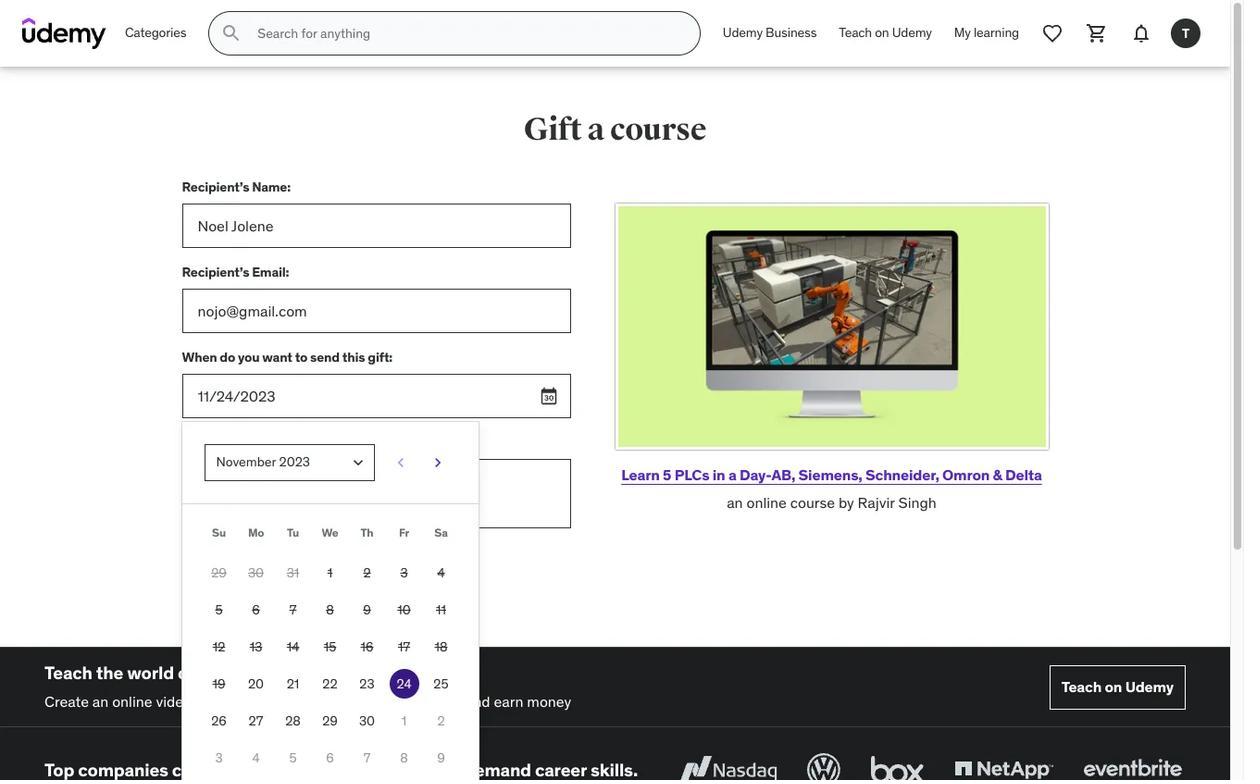 Task type: describe. For each thing, give the bounding box(es) containing it.
23
[[360, 676, 375, 692]]

1 horizontal spatial udemy
[[892, 24, 932, 41]]

31
[[287, 565, 299, 581]]

this
[[342, 349, 365, 365]]

learn
[[622, 466, 660, 484]]

1 for the topmost 1 button
[[328, 565, 333, 581]]

my learning
[[955, 24, 1020, 41]]

mo
[[248, 526, 264, 540]]

11 button
[[423, 592, 460, 629]]

25
[[434, 676, 449, 692]]

15
[[324, 639, 336, 655]]

1 horizontal spatial the
[[396, 693, 418, 711]]

2 horizontal spatial udemy
[[1126, 678, 1174, 696]]

udemy image
[[22, 18, 107, 49]]

1 vertical spatial 8
[[400, 750, 408, 766]]

0 vertical spatial to
[[295, 349, 308, 365]]

5 for bottommost 5 button
[[289, 750, 297, 766]]

recipient's for recipient's name:
[[182, 178, 249, 195]]

rajvir
[[858, 494, 895, 512]]

an inside teach the world online create an online video course, reach students across the globe, and earn money
[[92, 693, 109, 711]]

1 vertical spatial 8 button
[[386, 740, 423, 777]]

0 vertical spatial 8
[[326, 602, 334, 618]]

1 vertical spatial 5 button
[[275, 740, 312, 777]]

1 vertical spatial 30 button
[[349, 703, 386, 740]]

26
[[211, 713, 227, 729]]

t
[[1183, 25, 1190, 41]]

1 vertical spatial 1 button
[[386, 703, 423, 740]]

0 vertical spatial 7
[[290, 602, 297, 618]]

1 vertical spatial 3 button
[[200, 740, 238, 777]]

singh
[[899, 494, 937, 512]]

14
[[287, 639, 299, 655]]

1 for the bottom 1 button
[[402, 713, 407, 729]]

9 for 9 button to the top
[[363, 602, 371, 618]]

udemy business link
[[712, 11, 828, 56]]

wishlist image
[[1042, 22, 1064, 44]]

0 horizontal spatial 7 button
[[275, 592, 312, 629]]

0 vertical spatial 5 button
[[200, 592, 238, 629]]

learn 5 plcs in a day-ab, siemens, schneider, omron & delta link
[[622, 466, 1043, 484]]

21 button
[[275, 666, 312, 703]]

business
[[766, 24, 817, 41]]

learn 5 plcs in a day-ab, siemens, schneider, omron & delta
[[622, 466, 1043, 484]]

want
[[262, 349, 292, 365]]

15 button
[[312, 629, 349, 666]]

1 horizontal spatial a
[[729, 466, 737, 484]]

t link
[[1164, 11, 1209, 56]]

my
[[955, 24, 971, 41]]

1 horizontal spatial on
[[1105, 678, 1123, 696]]

2 horizontal spatial online
[[747, 494, 787, 512]]

1 horizontal spatial 6 button
[[312, 740, 349, 777]]

next month image
[[428, 454, 447, 472]]

netapp image
[[951, 750, 1058, 781]]

0 horizontal spatial 4 button
[[238, 740, 275, 777]]

20 button
[[238, 666, 275, 703]]

0 horizontal spatial 2 button
[[349, 555, 386, 592]]

recipient's for recipient's email:
[[182, 264, 249, 280]]

world
[[127, 662, 174, 684]]

course,
[[195, 693, 244, 711]]

students
[[288, 693, 346, 711]]

0 horizontal spatial 8 button
[[312, 592, 349, 629]]

create
[[44, 693, 89, 711]]

17 button
[[386, 629, 423, 666]]

plcs
[[675, 466, 710, 484]]

and
[[466, 693, 490, 711]]

1 horizontal spatial 2 button
[[423, 703, 460, 740]]

0 horizontal spatial 6 button
[[238, 592, 275, 629]]

6 for the right 6 button
[[326, 750, 334, 766]]

0 horizontal spatial a
[[588, 110, 605, 149]]

4 for the right 4 button
[[437, 565, 445, 581]]

2 vertical spatial online
[[112, 693, 152, 711]]

6 for left 6 button
[[252, 602, 260, 618]]

30 for topmost 30 button
[[248, 565, 264, 581]]

to inside button
[[365, 556, 379, 575]]

ab,
[[772, 466, 796, 484]]

1 horizontal spatial 7
[[364, 750, 371, 766]]

omron
[[943, 466, 990, 484]]

20
[[248, 676, 264, 692]]

proceed to checkout
[[304, 556, 449, 575]]

in
[[713, 466, 726, 484]]

4 for the left 4 button
[[252, 750, 260, 766]]

categories
[[125, 24, 186, 41]]

money
[[527, 693, 572, 711]]

video
[[156, 693, 192, 711]]

10
[[398, 602, 411, 618]]

14 button
[[275, 629, 312, 666]]

24
[[397, 676, 412, 692]]

we
[[322, 526, 338, 540]]

28 button
[[275, 703, 312, 740]]

do
[[220, 349, 235, 365]]

1 vertical spatial 7 button
[[349, 740, 386, 777]]

gift a course
[[524, 110, 707, 149]]

5 for top 5 button
[[215, 602, 223, 618]]

1 vertical spatial 29
[[322, 713, 338, 729]]

22
[[323, 676, 338, 692]]

17
[[398, 639, 410, 655]]

checkout
[[382, 556, 449, 575]]

message
[[211, 434, 265, 451]]

(optional):
[[268, 434, 329, 451]]

1 vertical spatial 3
[[215, 750, 223, 766]]

proceed
[[304, 556, 362, 575]]

0 vertical spatial 29 button
[[200, 555, 238, 592]]

an online course by rajvir singh
[[727, 494, 937, 512]]

1 horizontal spatial 4 button
[[423, 555, 460, 592]]

0 horizontal spatial the
[[96, 662, 123, 684]]

gift
[[524, 110, 582, 149]]

your message (optional):
[[182, 434, 329, 451]]

you
[[238, 349, 260, 365]]

proceed to checkout button
[[293, 544, 460, 588]]

your
[[182, 434, 209, 451]]

Recipient's Email: email field
[[182, 289, 571, 333]]

Recipient's Name: text field
[[182, 204, 571, 248]]

16
[[361, 639, 374, 655]]



Task type: vqa. For each thing, say whether or not it's contained in the screenshot.
the leftmost 30 button
yes



Task type: locate. For each thing, give the bounding box(es) containing it.
udemy up the eventbrite image on the bottom right of the page
[[1126, 678, 1174, 696]]

teach on udemy link up the eventbrite image on the bottom right of the page
[[1050, 665, 1186, 710]]

the
[[96, 662, 123, 684], [396, 693, 418, 711]]

1 horizontal spatial online
[[178, 662, 228, 684]]

0 vertical spatial course
[[610, 110, 707, 149]]

1 horizontal spatial 9
[[437, 750, 445, 766]]

9 down globe,
[[437, 750, 445, 766]]

30 button down 23
[[349, 703, 386, 740]]

0 horizontal spatial 2
[[363, 565, 371, 581]]

teach
[[839, 24, 872, 41], [44, 662, 92, 684], [1062, 678, 1102, 696]]

1 button
[[312, 555, 349, 592], [386, 703, 423, 740]]

sa
[[435, 526, 448, 540]]

my learning link
[[943, 11, 1031, 56]]

0 vertical spatial 1
[[328, 565, 333, 581]]

0 horizontal spatial 30 button
[[238, 555, 275, 592]]

18 button
[[423, 629, 460, 666]]

on left my
[[875, 24, 890, 41]]

when do you want to send this gift:
[[182, 349, 393, 365]]

1 vertical spatial 4
[[252, 750, 260, 766]]

0 horizontal spatial 29
[[211, 565, 227, 581]]

22 button
[[312, 666, 349, 703]]

1 button right the 31
[[312, 555, 349, 592]]

0 horizontal spatial an
[[92, 693, 109, 711]]

teach for the left teach on udemy link
[[839, 24, 872, 41]]

4
[[437, 565, 445, 581], [252, 750, 260, 766]]

0 horizontal spatial teach
[[44, 662, 92, 684]]

0 vertical spatial 3
[[400, 565, 408, 581]]

1 horizontal spatial 29 button
[[312, 703, 349, 740]]

0 horizontal spatial udemy
[[723, 24, 763, 41]]

0 horizontal spatial 9
[[363, 602, 371, 618]]

1 horizontal spatial 1
[[402, 713, 407, 729]]

email:
[[252, 264, 289, 280]]

5 left plcs at the bottom of page
[[663, 466, 672, 484]]

19
[[213, 676, 226, 692]]

2 button down 25
[[423, 703, 460, 740]]

1 horizontal spatial teach
[[839, 24, 872, 41]]

30 for 30 button to the bottom
[[359, 713, 375, 729]]

recipient's left name:
[[182, 178, 249, 195]]

5 up 12
[[215, 602, 223, 618]]

1 vertical spatial 1
[[402, 713, 407, 729]]

1 vertical spatial recipient's
[[182, 264, 249, 280]]

0 horizontal spatial 5
[[215, 602, 223, 618]]

0 horizontal spatial 1
[[328, 565, 333, 581]]

7 button
[[275, 592, 312, 629], [349, 740, 386, 777]]

3 down 26 button
[[215, 750, 223, 766]]

29 button
[[200, 555, 238, 592], [312, 703, 349, 740]]

0 vertical spatial the
[[96, 662, 123, 684]]

0 vertical spatial 8 button
[[312, 592, 349, 629]]

reach
[[247, 693, 284, 711]]

0 horizontal spatial course
[[610, 110, 707, 149]]

8 button up the 15
[[312, 592, 349, 629]]

1 horizontal spatial 2
[[437, 713, 445, 729]]

0 vertical spatial 29
[[211, 565, 227, 581]]

0 horizontal spatial teach on udemy link
[[828, 11, 943, 56]]

4 button down the 27
[[238, 740, 275, 777]]

udemy business
[[723, 24, 817, 41]]

6 button down students
[[312, 740, 349, 777]]

0 vertical spatial on
[[875, 24, 890, 41]]

course for online
[[791, 494, 835, 512]]

30 down across
[[359, 713, 375, 729]]

0 vertical spatial 6 button
[[238, 592, 275, 629]]

name:
[[252, 178, 291, 195]]

12 button
[[200, 629, 238, 666]]

9 up 16
[[363, 602, 371, 618]]

course
[[610, 110, 707, 149], [791, 494, 835, 512]]

teach on udemy left my
[[839, 24, 932, 41]]

schneider,
[[866, 466, 940, 484]]

8 down 24 button
[[400, 750, 408, 766]]

6 button
[[238, 592, 275, 629], [312, 740, 349, 777]]

5 button up 12
[[200, 592, 238, 629]]

7 button down across
[[349, 740, 386, 777]]

6 down students
[[326, 750, 334, 766]]

1 vertical spatial 4 button
[[238, 740, 275, 777]]

1 horizontal spatial 5 button
[[275, 740, 312, 777]]

nasdaq image
[[675, 750, 782, 781]]

1 horizontal spatial 5
[[289, 750, 297, 766]]

su
[[212, 526, 226, 540]]

4 down 27 button
[[252, 750, 260, 766]]

3 button up 10
[[386, 555, 423, 592]]

25 button
[[423, 666, 460, 703]]

26 button
[[200, 703, 238, 740]]

1 vertical spatial a
[[729, 466, 737, 484]]

online
[[747, 494, 787, 512], [178, 662, 228, 684], [112, 693, 152, 711]]

9 button up 16
[[349, 592, 386, 629]]

0 horizontal spatial 7
[[290, 602, 297, 618]]

0 horizontal spatial 8
[[326, 602, 334, 618]]

2 down globe,
[[437, 713, 445, 729]]

delta
[[1006, 466, 1043, 484]]

1 right the 31
[[328, 565, 333, 581]]

1 vertical spatial 6
[[326, 750, 334, 766]]

recipient's left email:
[[182, 264, 249, 280]]

9
[[363, 602, 371, 618], [437, 750, 445, 766]]

29 down students
[[322, 713, 338, 729]]

1 vertical spatial an
[[92, 693, 109, 711]]

7 down 31 button
[[290, 602, 297, 618]]

1 vertical spatial 9
[[437, 750, 445, 766]]

teach on udemy link
[[828, 11, 943, 56], [1050, 665, 1186, 710]]

1 vertical spatial 7
[[364, 750, 371, 766]]

0 vertical spatial an
[[727, 494, 743, 512]]

13
[[250, 639, 262, 655]]

0 horizontal spatial on
[[875, 24, 890, 41]]

notifications image
[[1131, 22, 1153, 44]]

submit search image
[[221, 22, 243, 44]]

teach on udemy link left my
[[828, 11, 943, 56]]

course for a
[[610, 110, 707, 149]]

1 vertical spatial on
[[1105, 678, 1123, 696]]

udemy left my
[[892, 24, 932, 41]]

categories button
[[114, 11, 198, 56]]

0 vertical spatial 5
[[663, 466, 672, 484]]

globe,
[[421, 693, 462, 711]]

recipient's name:
[[182, 178, 291, 195]]

1 horizontal spatial 1 button
[[386, 703, 423, 740]]

1 horizontal spatial 6
[[326, 750, 334, 766]]

to down th
[[365, 556, 379, 575]]

30 left the 31
[[248, 565, 264, 581]]

teach on udemy up the eventbrite image on the bottom right of the page
[[1062, 678, 1174, 696]]

18
[[435, 639, 448, 655]]

28
[[285, 713, 301, 729]]

online down 12
[[178, 662, 228, 684]]

24 button
[[386, 666, 423, 703]]

day-
[[740, 466, 772, 484]]

previous month image
[[391, 454, 410, 472]]

13 button
[[238, 629, 275, 666]]

0 horizontal spatial 3
[[215, 750, 223, 766]]

recipient's email:
[[182, 264, 289, 280]]

1 horizontal spatial 7 button
[[349, 740, 386, 777]]

0 horizontal spatial 30
[[248, 565, 264, 581]]

1 recipient's from the top
[[182, 178, 249, 195]]

0 vertical spatial 30 button
[[238, 555, 275, 592]]

12
[[213, 639, 225, 655]]

9 button
[[349, 592, 386, 629], [423, 740, 460, 777]]

2 for the right 2 button
[[437, 713, 445, 729]]

by
[[839, 494, 855, 512]]

0 vertical spatial 30
[[248, 565, 264, 581]]

the left world
[[96, 662, 123, 684]]

31 button
[[275, 555, 312, 592]]

on up the eventbrite image on the bottom right of the page
[[1105, 678, 1123, 696]]

4 button up "11"
[[423, 555, 460, 592]]

23 button
[[349, 666, 386, 703]]

27
[[249, 713, 263, 729]]

0 vertical spatial 3 button
[[386, 555, 423, 592]]

online down the day- in the bottom of the page
[[747, 494, 787, 512]]

1 horizontal spatial 9 button
[[423, 740, 460, 777]]

5 down 28 button
[[289, 750, 297, 766]]

tu
[[287, 526, 299, 540]]

teach for bottom teach on udemy link
[[1062, 678, 1102, 696]]

box image
[[867, 750, 929, 781]]

to left "send" at the left top
[[295, 349, 308, 365]]

29 down su
[[211, 565, 227, 581]]

1 vertical spatial 5
[[215, 602, 223, 618]]

0 horizontal spatial 4
[[252, 750, 260, 766]]

the down 24 on the bottom left
[[396, 693, 418, 711]]

0 vertical spatial 2
[[363, 565, 371, 581]]

fr
[[399, 526, 409, 540]]

3 button down '26'
[[200, 740, 238, 777]]

6 button up the 13
[[238, 592, 275, 629]]

1 horizontal spatial teach on udemy
[[1062, 678, 1174, 696]]

2 recipient's from the top
[[182, 264, 249, 280]]

1 button down 24 on the bottom left
[[386, 703, 423, 740]]

5 button
[[200, 592, 238, 629], [275, 740, 312, 777]]

volkswagen image
[[804, 750, 845, 781]]

1 vertical spatial teach on udemy link
[[1050, 665, 1186, 710]]

2 for leftmost 2 button
[[363, 565, 371, 581]]

0 horizontal spatial 9 button
[[349, 592, 386, 629]]

teach inside teach the world online create an online video course, reach students across the globe, and earn money
[[44, 662, 92, 684]]

9 for the right 9 button
[[437, 750, 445, 766]]

learning
[[974, 24, 1020, 41]]

0 horizontal spatial 1 button
[[312, 555, 349, 592]]

16 button
[[349, 629, 386, 666]]

0 horizontal spatial 3 button
[[200, 740, 238, 777]]

1 horizontal spatial 3 button
[[386, 555, 423, 592]]

0 vertical spatial 9
[[363, 602, 371, 618]]

2 vertical spatial 5
[[289, 750, 297, 766]]

3 up 10
[[400, 565, 408, 581]]

across
[[350, 693, 393, 711]]

5
[[663, 466, 672, 484], [215, 602, 223, 618], [289, 750, 297, 766]]

0 vertical spatial 4 button
[[423, 555, 460, 592]]

30 button
[[238, 555, 275, 592], [349, 703, 386, 740]]

11
[[436, 602, 446, 618]]

7 down across
[[364, 750, 371, 766]]

1 horizontal spatial course
[[791, 494, 835, 512]]

1 vertical spatial 9 button
[[423, 740, 460, 777]]

teach on udemy for the left teach on udemy link
[[839, 24, 932, 41]]

gift:
[[368, 349, 393, 365]]

6 up the 13
[[252, 602, 260, 618]]

an right 'create'
[[92, 693, 109, 711]]

0 vertical spatial 6
[[252, 602, 260, 618]]

1 vertical spatial 2 button
[[423, 703, 460, 740]]

1 horizontal spatial 3
[[400, 565, 408, 581]]

0 vertical spatial 9 button
[[349, 592, 386, 629]]

1 vertical spatial the
[[396, 693, 418, 711]]

an down the day- in the bottom of the page
[[727, 494, 743, 512]]

1 horizontal spatial to
[[365, 556, 379, 575]]

29 button down su
[[200, 555, 238, 592]]

udemy left business
[[723, 24, 763, 41]]

1 horizontal spatial teach on udemy link
[[1050, 665, 1186, 710]]

0 vertical spatial 2 button
[[349, 555, 386, 592]]

0 vertical spatial 1 button
[[312, 555, 349, 592]]

1 vertical spatial 30
[[359, 713, 375, 729]]

4 up "11"
[[437, 565, 445, 581]]

2
[[363, 565, 371, 581], [437, 713, 445, 729]]

7
[[290, 602, 297, 618], [364, 750, 371, 766]]

7 button up 14
[[275, 592, 312, 629]]

Your Message (optional): text field
[[182, 459, 571, 529]]

When do you want to send this gift: text field
[[182, 374, 571, 419]]

date picker dialog
[[182, 422, 478, 781]]

1 vertical spatial 29 button
[[312, 703, 349, 740]]

earn
[[494, 693, 524, 711]]

teach the world online create an online video course, reach students across the globe, and earn money
[[44, 662, 572, 711]]

teach on udemy for bottom teach on udemy link
[[1062, 678, 1174, 696]]

shopping cart with 0 items image
[[1086, 22, 1109, 44]]

0 horizontal spatial 5 button
[[200, 592, 238, 629]]

1 down 24 button
[[402, 713, 407, 729]]

10 button
[[386, 592, 423, 629]]

9 button down globe,
[[423, 740, 460, 777]]

8 button down across
[[386, 740, 423, 777]]

th
[[361, 526, 374, 540]]

1 vertical spatial 6 button
[[312, 740, 349, 777]]

8
[[326, 602, 334, 618], [400, 750, 408, 766]]

8 up the 15
[[326, 602, 334, 618]]

1 vertical spatial course
[[791, 494, 835, 512]]

siemens,
[[799, 466, 863, 484]]

30 button left the 31
[[238, 555, 275, 592]]

online down world
[[112, 693, 152, 711]]

3
[[400, 565, 408, 581], [215, 750, 223, 766]]

0 vertical spatial recipient's
[[182, 178, 249, 195]]

29
[[211, 565, 227, 581], [322, 713, 338, 729]]

Search for anything text field
[[254, 18, 678, 49]]

0 vertical spatial teach on udemy link
[[828, 11, 943, 56]]

&
[[993, 466, 1003, 484]]

a right "gift"
[[588, 110, 605, 149]]

0 horizontal spatial online
[[112, 693, 152, 711]]

2 right proceed
[[363, 565, 371, 581]]

4 button
[[423, 555, 460, 592], [238, 740, 275, 777]]

a right in
[[729, 466, 737, 484]]

29 button right 28
[[312, 703, 349, 740]]

0 horizontal spatial teach on udemy
[[839, 24, 932, 41]]

2 button down th
[[349, 555, 386, 592]]

eventbrite image
[[1080, 750, 1186, 781]]

5 button down 28
[[275, 740, 312, 777]]

when
[[182, 349, 217, 365]]



